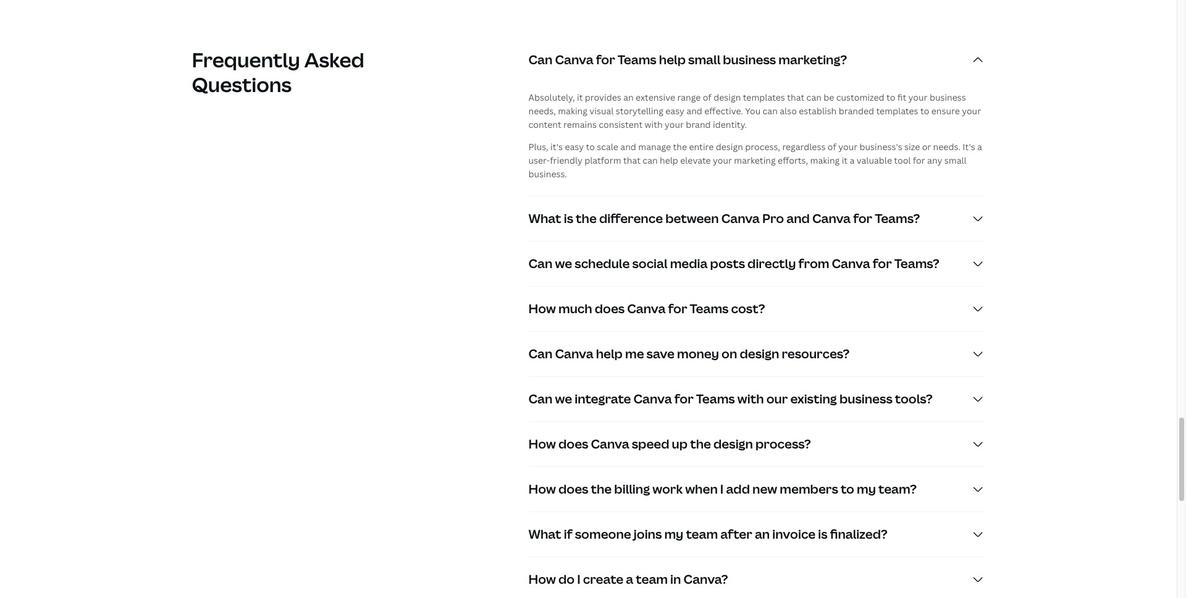Task type: vqa. For each thing, say whether or not it's contained in the screenshot.
1st the we from the bottom
yes



Task type: locate. For each thing, give the bounding box(es) containing it.
1 vertical spatial templates
[[877, 105, 919, 117]]

my right joins
[[665, 526, 684, 543]]

0 horizontal spatial that
[[624, 155, 641, 166]]

1 vertical spatial my
[[665, 526, 684, 543]]

design right the on
[[740, 346, 780, 362]]

we for schedule
[[555, 256, 572, 272]]

it's
[[551, 141, 563, 153]]

2 vertical spatial a
[[626, 571, 634, 588]]

1 horizontal spatial is
[[819, 526, 828, 543]]

how much does canva for teams cost? button
[[529, 287, 986, 332]]

1 vertical spatial can
[[763, 105, 778, 117]]

business
[[723, 52, 776, 68], [930, 92, 967, 103], [840, 391, 893, 408]]

it left the provides
[[577, 92, 583, 103]]

how inside "dropdown button"
[[529, 571, 556, 588]]

how
[[529, 301, 556, 317], [529, 436, 556, 453], [529, 481, 556, 498], [529, 571, 556, 588]]

0 vertical spatial making
[[558, 105, 588, 117]]

help down manage
[[660, 155, 679, 166]]

a inside "dropdown button"
[[626, 571, 634, 588]]

team inside "dropdown button"
[[636, 571, 668, 588]]

2 vertical spatial business
[[840, 391, 893, 408]]

canva down much
[[555, 346, 594, 362]]

what if someone joins my team after an invoice is finalized? button
[[529, 513, 986, 557]]

design inside the absolutely, it provides an extensive range of design templates that can be customized to fit your business needs, making visual storytelling easy and effective. you can also establish branded templates to ensure your content remains consistent with your brand identity.
[[714, 92, 741, 103]]

0 vertical spatial is
[[564, 210, 574, 227]]

4 how from the top
[[529, 571, 556, 588]]

is right invoice
[[819, 526, 828, 543]]

0 vertical spatial my
[[857, 481, 876, 498]]

1 horizontal spatial making
[[811, 155, 840, 166]]

can we integrate canva for teams with our existing business tools? button
[[529, 377, 986, 422]]

1 horizontal spatial my
[[857, 481, 876, 498]]

does up if
[[559, 481, 589, 498]]

0 vertical spatial of
[[703, 92, 712, 103]]

canva left the "speed"
[[591, 436, 630, 453]]

1 how from the top
[[529, 301, 556, 317]]

0 vertical spatial i
[[721, 481, 724, 498]]

0 vertical spatial team
[[686, 526, 718, 543]]

scale
[[597, 141, 619, 153]]

easy up 'friendly'
[[565, 141, 584, 153]]

2 horizontal spatial business
[[930, 92, 967, 103]]

0 horizontal spatial and
[[621, 141, 637, 153]]

1 vertical spatial business
[[930, 92, 967, 103]]

0 vertical spatial can
[[807, 92, 822, 103]]

2 vertical spatial help
[[596, 346, 623, 362]]

0 vertical spatial does
[[595, 301, 625, 317]]

0 horizontal spatial i
[[577, 571, 581, 588]]

and up brand
[[687, 105, 703, 117]]

2 what from the top
[[529, 526, 562, 543]]

0 horizontal spatial team
[[636, 571, 668, 588]]

for
[[596, 52, 615, 68], [913, 155, 926, 166], [854, 210, 873, 227], [873, 256, 892, 272], [668, 301, 688, 317], [675, 391, 694, 408]]

and right the scale
[[621, 141, 637, 153]]

1 vertical spatial is
[[819, 526, 828, 543]]

1 horizontal spatial team
[[686, 526, 718, 543]]

we left schedule in the top of the page
[[555, 256, 572, 272]]

1 vertical spatial i
[[577, 571, 581, 588]]

0 horizontal spatial of
[[703, 92, 712, 103]]

0 horizontal spatial can
[[643, 155, 658, 166]]

1 vertical spatial easy
[[565, 141, 584, 153]]

1 vertical spatial does
[[559, 436, 589, 453]]

canva
[[555, 52, 594, 68], [722, 210, 760, 227], [813, 210, 851, 227], [832, 256, 871, 272], [628, 301, 666, 317], [555, 346, 594, 362], [634, 391, 672, 408], [591, 436, 630, 453]]

0 vertical spatial teams?
[[875, 210, 920, 227]]

does down integrate
[[559, 436, 589, 453]]

teams left cost? on the bottom right
[[690, 301, 729, 317]]

with
[[645, 119, 663, 131], [738, 391, 764, 408]]

1 horizontal spatial that
[[788, 92, 805, 103]]

our
[[767, 391, 788, 408]]

teams up extensive
[[618, 52, 657, 68]]

the left difference
[[576, 210, 597, 227]]

2 we from the top
[[555, 391, 572, 408]]

small up range
[[689, 52, 721, 68]]

new
[[753, 481, 778, 498]]

i inside dropdown button
[[721, 481, 724, 498]]

brand
[[686, 119, 711, 131]]

process?
[[756, 436, 811, 453]]

after
[[721, 526, 753, 543]]

0 vertical spatial and
[[687, 105, 703, 117]]

0 horizontal spatial templates
[[743, 92, 786, 103]]

design up effective.
[[714, 92, 741, 103]]

customized
[[837, 92, 885, 103]]

1 horizontal spatial i
[[721, 481, 724, 498]]

with down storytelling
[[645, 119, 663, 131]]

it left valuable
[[842, 155, 848, 166]]

business up ensure
[[930, 92, 967, 103]]

consistent
[[599, 119, 643, 131]]

1 horizontal spatial easy
[[666, 105, 685, 117]]

1 horizontal spatial templates
[[877, 105, 919, 117]]

i left 'add'
[[721, 481, 724, 498]]

0 vertical spatial an
[[624, 92, 634, 103]]

4 can from the top
[[529, 391, 553, 408]]

efforts,
[[778, 155, 809, 166]]

1 horizontal spatial and
[[687, 105, 703, 117]]

0 vertical spatial small
[[689, 52, 721, 68]]

0 vertical spatial templates
[[743, 92, 786, 103]]

if
[[564, 526, 573, 543]]

0 vertical spatial we
[[555, 256, 572, 272]]

of right regardless at the top right of page
[[828, 141, 837, 153]]

with inside the absolutely, it provides an extensive range of design templates that can be customized to fit your business needs, making visual storytelling easy and effective. you can also establish branded templates to ensure your content remains consistent with your brand identity.
[[645, 119, 663, 131]]

team inside dropdown button
[[686, 526, 718, 543]]

help up range
[[659, 52, 686, 68]]

1 we from the top
[[555, 256, 572, 272]]

what down business.
[[529, 210, 562, 227]]

is down business.
[[564, 210, 574, 227]]

i
[[721, 481, 724, 498], [577, 571, 581, 588]]

0 vertical spatial it
[[577, 92, 583, 103]]

pro
[[763, 210, 784, 227]]

2 horizontal spatial a
[[978, 141, 983, 153]]

0 horizontal spatial a
[[626, 571, 634, 588]]

0 horizontal spatial it
[[577, 92, 583, 103]]

to
[[887, 92, 896, 103], [921, 105, 930, 117], [586, 141, 595, 153], [841, 481, 855, 498]]

is
[[564, 210, 574, 227], [819, 526, 828, 543]]

when
[[686, 481, 718, 498]]

team left in
[[636, 571, 668, 588]]

of inside the absolutely, it provides an extensive range of design templates that can be customized to fit your business needs, making visual storytelling easy and effective. you can also establish branded templates to ensure your content remains consistent with your brand identity.
[[703, 92, 712, 103]]

to inside dropdown button
[[841, 481, 855, 498]]

how do i create a team in canva?
[[529, 571, 728, 588]]

the up the elevate on the right top
[[673, 141, 687, 153]]

making
[[558, 105, 588, 117], [811, 155, 840, 166]]

making up remains
[[558, 105, 588, 117]]

storytelling
[[616, 105, 664, 117]]

how do i create a team in canva? button
[[529, 558, 986, 598]]

regardless
[[783, 141, 826, 153]]

1 can from the top
[[529, 52, 553, 68]]

1 vertical spatial and
[[621, 141, 637, 153]]

templates down fit
[[877, 105, 919, 117]]

the right 'up'
[[691, 436, 711, 453]]

2 vertical spatial can
[[643, 155, 658, 166]]

0 horizontal spatial easy
[[565, 141, 584, 153]]

1 horizontal spatial business
[[840, 391, 893, 408]]

can up the establish
[[807, 92, 822, 103]]

and inside plus, it's easy to scale and manage the entire design process, regardless of your business's size or needs. it's a user-friendly platform that can help elevate your marketing efforts, making it a valuable tool for any small business.
[[621, 141, 637, 153]]

teams down the on
[[697, 391, 735, 408]]

1 vertical spatial that
[[624, 155, 641, 166]]

what
[[529, 210, 562, 227], [529, 526, 562, 543]]

create
[[583, 571, 624, 588]]

directly
[[748, 256, 796, 272]]

1 vertical spatial making
[[811, 155, 840, 166]]

0 vertical spatial easy
[[666, 105, 685, 117]]

2 vertical spatial teams
[[697, 391, 735, 408]]

2 can from the top
[[529, 256, 553, 272]]

user-
[[529, 155, 550, 166]]

small down needs.
[[945, 155, 967, 166]]

canva down social
[[628, 301, 666, 317]]

design down the identity.
[[716, 141, 744, 153]]

can right you
[[763, 105, 778, 117]]

an inside the absolutely, it provides an extensive range of design templates that can be customized to fit your business needs, making visual storytelling easy and effective. you can also establish branded templates to ensure your content remains consistent with your brand identity.
[[624, 92, 634, 103]]

0 horizontal spatial an
[[624, 92, 634, 103]]

making down regardless at the top right of page
[[811, 155, 840, 166]]

0 vertical spatial what
[[529, 210, 562, 227]]

your up valuable
[[839, 141, 858, 153]]

can for can canva help me save money on design resources?
[[529, 346, 553, 362]]

billing
[[615, 481, 650, 498]]

to left the scale
[[586, 141, 595, 153]]

teams? for what is the difference between canva pro and canva for teams?
[[875, 210, 920, 227]]

does for canva
[[559, 436, 589, 453]]

how for how does the billing work when i add new members to my team?
[[529, 481, 556, 498]]

with left our at the right bottom of the page
[[738, 391, 764, 408]]

1 horizontal spatial it
[[842, 155, 848, 166]]

1 vertical spatial we
[[555, 391, 572, 408]]

1 vertical spatial teams?
[[895, 256, 940, 272]]

0 vertical spatial business
[[723, 52, 776, 68]]

how for how do i create a team in canva?
[[529, 571, 556, 588]]

can inside plus, it's easy to scale and manage the entire design process, regardless of your business's size or needs. it's a user-friendly platform that can help elevate your marketing efforts, making it a valuable tool for any small business.
[[643, 155, 658, 166]]

integrate
[[575, 391, 631, 408]]

easy down range
[[666, 105, 685, 117]]

my inside how does the billing work when i add new members to my team? dropdown button
[[857, 481, 876, 498]]

we left integrate
[[555, 391, 572, 408]]

also
[[780, 105, 797, 117]]

teams for integrate
[[697, 391, 735, 408]]

valuable
[[857, 155, 893, 166]]

of
[[703, 92, 712, 103], [828, 141, 837, 153]]

1 horizontal spatial of
[[828, 141, 837, 153]]

a left valuable
[[850, 155, 855, 166]]

what is the difference between canva pro and canva for teams? button
[[529, 197, 986, 241]]

a right create
[[626, 571, 634, 588]]

can
[[529, 52, 553, 68], [529, 256, 553, 272], [529, 346, 553, 362], [529, 391, 553, 408]]

1 horizontal spatial an
[[755, 526, 770, 543]]

that down manage
[[624, 155, 641, 166]]

canva?
[[684, 571, 728, 588]]

tools?
[[896, 391, 933, 408]]

marketing
[[735, 155, 776, 166]]

does inside dropdown button
[[559, 481, 589, 498]]

0 horizontal spatial with
[[645, 119, 663, 131]]

invoice
[[773, 526, 816, 543]]

members
[[780, 481, 839, 498]]

help inside plus, it's easy to scale and manage the entire design process, regardless of your business's size or needs. it's a user-friendly platform that can help elevate your marketing efforts, making it a valuable tool for any small business.
[[660, 155, 679, 166]]

0 vertical spatial with
[[645, 119, 663, 131]]

absolutely,
[[529, 92, 575, 103]]

1 vertical spatial team
[[636, 571, 668, 588]]

does right much
[[595, 301, 625, 317]]

you
[[746, 105, 761, 117]]

1 vertical spatial of
[[828, 141, 837, 153]]

templates
[[743, 92, 786, 103], [877, 105, 919, 117]]

of inside plus, it's easy to scale and manage the entire design process, regardless of your business's size or needs. it's a user-friendly platform that can help elevate your marketing efforts, making it a valuable tool for any small business.
[[828, 141, 837, 153]]

1 vertical spatial with
[[738, 391, 764, 408]]

1 horizontal spatial a
[[850, 155, 855, 166]]

help left me
[[596, 346, 623, 362]]

can down manage
[[643, 155, 658, 166]]

3 can from the top
[[529, 346, 553, 362]]

to left ensure
[[921, 105, 930, 117]]

what left if
[[529, 526, 562, 543]]

1 horizontal spatial with
[[738, 391, 764, 408]]

i right do
[[577, 571, 581, 588]]

your right ensure
[[963, 105, 982, 117]]

elevate
[[681, 155, 711, 166]]

to inside plus, it's easy to scale and manage the entire design process, regardless of your business's size or needs. it's a user-friendly platform that can help elevate your marketing efforts, making it a valuable tool for any small business.
[[586, 141, 595, 153]]

templates up you
[[743, 92, 786, 103]]

1 vertical spatial teams
[[690, 301, 729, 317]]

process,
[[746, 141, 781, 153]]

can for can canva for teams help small business marketing?
[[529, 52, 553, 68]]

can for can we integrate canva for teams with our existing business tools?
[[529, 391, 553, 408]]

2 horizontal spatial and
[[787, 210, 810, 227]]

how much does canva for teams cost?
[[529, 301, 766, 317]]

resources?
[[782, 346, 850, 362]]

and
[[687, 105, 703, 117], [621, 141, 637, 153], [787, 210, 810, 227]]

3 how from the top
[[529, 481, 556, 498]]

your
[[909, 92, 928, 103], [963, 105, 982, 117], [665, 119, 684, 131], [839, 141, 858, 153], [713, 155, 732, 166]]

money
[[677, 346, 720, 362]]

teams inside can we integrate canva for teams with our existing business tools? dropdown button
[[697, 391, 735, 408]]

frequently asked questions
[[192, 47, 365, 98]]

0 vertical spatial teams
[[618, 52, 657, 68]]

2 vertical spatial and
[[787, 210, 810, 227]]

on
[[722, 346, 738, 362]]

an up storytelling
[[624, 92, 634, 103]]

1 horizontal spatial small
[[945, 155, 967, 166]]

it
[[577, 92, 583, 103], [842, 155, 848, 166]]

team for a
[[636, 571, 668, 588]]

a
[[978, 141, 983, 153], [850, 155, 855, 166], [626, 571, 634, 588]]

1 vertical spatial it
[[842, 155, 848, 166]]

0 horizontal spatial small
[[689, 52, 721, 68]]

of right range
[[703, 92, 712, 103]]

and right the pro
[[787, 210, 810, 227]]

my left "team?"
[[857, 481, 876, 498]]

it inside plus, it's easy to scale and manage the entire design process, regardless of your business's size or needs. it's a user-friendly platform that can help elevate your marketing efforts, making it a valuable tool for any small business.
[[842, 155, 848, 166]]

canva up from
[[813, 210, 851, 227]]

how does canva speed up the design process?
[[529, 436, 811, 453]]

frequently
[[192, 47, 300, 73]]

0 horizontal spatial is
[[564, 210, 574, 227]]

a right it's
[[978, 141, 983, 153]]

1 vertical spatial an
[[755, 526, 770, 543]]

design
[[714, 92, 741, 103], [716, 141, 744, 153], [740, 346, 780, 362], [714, 436, 753, 453]]

1 what from the top
[[529, 210, 562, 227]]

design down can we integrate canva for teams with our existing business tools?
[[714, 436, 753, 453]]

that up also
[[788, 92, 805, 103]]

teams inside how much does canva for teams cost? dropdown button
[[690, 301, 729, 317]]

0 vertical spatial a
[[978, 141, 983, 153]]

1 vertical spatial a
[[850, 155, 855, 166]]

business up you
[[723, 52, 776, 68]]

does
[[595, 301, 625, 317], [559, 436, 589, 453], [559, 481, 589, 498]]

an inside dropdown button
[[755, 526, 770, 543]]

teams
[[618, 52, 657, 68], [690, 301, 729, 317], [697, 391, 735, 408]]

2 vertical spatial does
[[559, 481, 589, 498]]

0 horizontal spatial my
[[665, 526, 684, 543]]

1 vertical spatial small
[[945, 155, 967, 166]]

easy inside plus, it's easy to scale and manage the entire design process, regardless of your business's size or needs. it's a user-friendly platform that can help elevate your marketing efforts, making it a valuable tool for any small business.
[[565, 141, 584, 153]]

1 vertical spatial what
[[529, 526, 562, 543]]

1 vertical spatial help
[[660, 155, 679, 166]]

0 vertical spatial that
[[788, 92, 805, 103]]

business left tools? in the right bottom of the page
[[840, 391, 893, 408]]

to right members
[[841, 481, 855, 498]]

an right after
[[755, 526, 770, 543]]

manage
[[639, 141, 671, 153]]

team left after
[[686, 526, 718, 543]]

0 horizontal spatial making
[[558, 105, 588, 117]]

the left billing in the right of the page
[[591, 481, 612, 498]]

the
[[673, 141, 687, 153], [576, 210, 597, 227], [691, 436, 711, 453], [591, 481, 612, 498]]

2 how from the top
[[529, 436, 556, 453]]

how inside dropdown button
[[529, 481, 556, 498]]



Task type: describe. For each thing, give the bounding box(es) containing it.
business's
[[860, 141, 903, 153]]

your right fit
[[909, 92, 928, 103]]

easy inside the absolutely, it provides an extensive range of design templates that can be customized to fit your business needs, making visual storytelling easy and effective. you can also establish branded templates to ensure your content remains consistent with your brand identity.
[[666, 105, 685, 117]]

in
[[671, 571, 681, 588]]

do
[[559, 571, 575, 588]]

speed
[[632, 436, 670, 453]]

can canva help me save money on design resources?
[[529, 346, 850, 362]]

it's
[[963, 141, 976, 153]]

business inside the absolutely, it provides an extensive range of design templates that can be customized to fit your business needs, making visual storytelling easy and effective. you can also establish branded templates to ensure your content remains consistent with your brand identity.
[[930, 92, 967, 103]]

your down entire
[[713, 155, 732, 166]]

teams? for can we schedule social media posts directly from canva for teams?
[[895, 256, 940, 272]]

what for what if someone joins my team after an invoice is finalized?
[[529, 526, 562, 543]]

can we schedule social media posts directly from canva for teams?
[[529, 256, 940, 272]]

how for how much does canva for teams cost?
[[529, 301, 556, 317]]

up
[[672, 436, 688, 453]]

plus,
[[529, 141, 549, 153]]

establish
[[799, 105, 837, 117]]

can we integrate canva for teams with our existing business tools?
[[529, 391, 933, 408]]

much
[[559, 301, 593, 317]]

your left brand
[[665, 119, 684, 131]]

existing
[[791, 391, 837, 408]]

it inside the absolutely, it provides an extensive range of design templates that can be customized to fit your business needs, making visual storytelling easy and effective. you can also establish branded templates to ensure your content remains consistent with your brand identity.
[[577, 92, 583, 103]]

provides
[[585, 92, 622, 103]]

design inside how does canva speed up the design process? dropdown button
[[714, 436, 753, 453]]

marketing?
[[779, 52, 848, 68]]

visual
[[590, 105, 614, 117]]

asked
[[304, 47, 365, 73]]

1 horizontal spatial can
[[763, 105, 778, 117]]

any
[[928, 155, 943, 166]]

save
[[647, 346, 675, 362]]

making inside plus, it's easy to scale and manage the entire design process, regardless of your business's size or needs. it's a user-friendly platform that can help elevate your marketing efforts, making it a valuable tool for any small business.
[[811, 155, 840, 166]]

remains
[[564, 119, 597, 131]]

can canva for teams help small business marketing? button
[[529, 38, 986, 82]]

or
[[923, 141, 932, 153]]

between
[[666, 210, 719, 227]]

with inside dropdown button
[[738, 391, 764, 408]]

platform
[[585, 155, 622, 166]]

business.
[[529, 168, 567, 180]]

0 horizontal spatial business
[[723, 52, 776, 68]]

team for my
[[686, 526, 718, 543]]

work
[[653, 481, 683, 498]]

canva up "absolutely,"
[[555, 52, 594, 68]]

identity.
[[713, 119, 747, 131]]

friendly
[[550, 155, 583, 166]]

social
[[633, 256, 668, 272]]

questions
[[192, 71, 292, 98]]

small inside dropdown button
[[689, 52, 721, 68]]

that inside plus, it's easy to scale and manage the entire design process, regardless of your business's size or needs. it's a user-friendly platform that can help elevate your marketing efforts, making it a valuable tool for any small business.
[[624, 155, 641, 166]]

posts
[[711, 256, 745, 272]]

effective.
[[705, 105, 744, 117]]

teams inside the can canva for teams help small business marketing? dropdown button
[[618, 52, 657, 68]]

tool
[[895, 155, 911, 166]]

content
[[529, 119, 562, 131]]

small inside plus, it's easy to scale and manage the entire design process, regardless of your business's size or needs. it's a user-friendly platform that can help elevate your marketing efforts, making it a valuable tool for any small business.
[[945, 155, 967, 166]]

can canva for teams help small business marketing?
[[529, 52, 848, 68]]

range
[[678, 92, 701, 103]]

canva up the "speed"
[[634, 391, 672, 408]]

entire
[[689, 141, 714, 153]]

how for how does canva speed up the design process?
[[529, 436, 556, 453]]

someone
[[575, 526, 632, 543]]

can we schedule social media posts directly from canva for teams? button
[[529, 242, 986, 286]]

what if someone joins my team after an invoice is finalized?
[[529, 526, 888, 543]]

and inside what is the difference between canva pro and canva for teams? dropdown button
[[787, 210, 810, 227]]

making inside the absolutely, it provides an extensive range of design templates that can be customized to fit your business needs, making visual storytelling easy and effective. you can also establish branded templates to ensure your content remains consistent with your brand identity.
[[558, 105, 588, 117]]

canva left the pro
[[722, 210, 760, 227]]

what for what is the difference between canva pro and canva for teams?
[[529, 210, 562, 227]]

does for the
[[559, 481, 589, 498]]

from
[[799, 256, 830, 272]]

fit
[[898, 92, 907, 103]]

cost?
[[732, 301, 766, 317]]

we for integrate
[[555, 391, 572, 408]]

my inside what if someone joins my team after an invoice is finalized? dropdown button
[[665, 526, 684, 543]]

can for can we schedule social media posts directly from canva for teams?
[[529, 256, 553, 272]]

how does the billing work when i add new members to my team?
[[529, 481, 917, 498]]

teams for does
[[690, 301, 729, 317]]

difference
[[600, 210, 663, 227]]

to left fit
[[887, 92, 896, 103]]

joins
[[634, 526, 662, 543]]

add
[[727, 481, 750, 498]]

the inside dropdown button
[[591, 481, 612, 498]]

that inside the absolutely, it provides an extensive range of design templates that can be customized to fit your business needs, making visual storytelling easy and effective. you can also establish branded templates to ensure your content remains consistent with your brand identity.
[[788, 92, 805, 103]]

the inside plus, it's easy to scale and manage the entire design process, regardless of your business's size or needs. it's a user-friendly platform that can help elevate your marketing efforts, making it a valuable tool for any small business.
[[673, 141, 687, 153]]

media
[[670, 256, 708, 272]]

and inside the absolutely, it provides an extensive range of design templates that can be customized to fit your business needs, making visual storytelling easy and effective. you can also establish branded templates to ensure your content remains consistent with your brand identity.
[[687, 105, 703, 117]]

0 vertical spatial help
[[659, 52, 686, 68]]

what is the difference between canva pro and canva for teams?
[[529, 210, 920, 227]]

absolutely, it provides an extensive range of design templates that can be customized to fit your business needs, making visual storytelling easy and effective. you can also establish branded templates to ensure your content remains consistent with your brand identity.
[[529, 92, 982, 131]]

how does the billing work when i add new members to my team? button
[[529, 468, 986, 512]]

canva right from
[[832, 256, 871, 272]]

schedule
[[575, 256, 630, 272]]

extensive
[[636, 92, 676, 103]]

needs.
[[934, 141, 961, 153]]

can canva help me save money on design resources? button
[[529, 332, 986, 377]]

design inside can canva help me save money on design resources? dropdown button
[[740, 346, 780, 362]]

2 horizontal spatial can
[[807, 92, 822, 103]]

ensure
[[932, 105, 960, 117]]

finalized?
[[831, 526, 888, 543]]

design inside plus, it's easy to scale and manage the entire design process, regardless of your business's size or needs. it's a user-friendly platform that can help elevate your marketing efforts, making it a valuable tool for any small business.
[[716, 141, 744, 153]]

be
[[824, 92, 835, 103]]

for inside plus, it's easy to scale and manage the entire design process, regardless of your business's size or needs. it's a user-friendly platform that can help elevate your marketing efforts, making it a valuable tool for any small business.
[[913, 155, 926, 166]]

size
[[905, 141, 921, 153]]

i inside "dropdown button"
[[577, 571, 581, 588]]

needs,
[[529, 105, 556, 117]]

how does canva speed up the design process? button
[[529, 422, 986, 467]]



